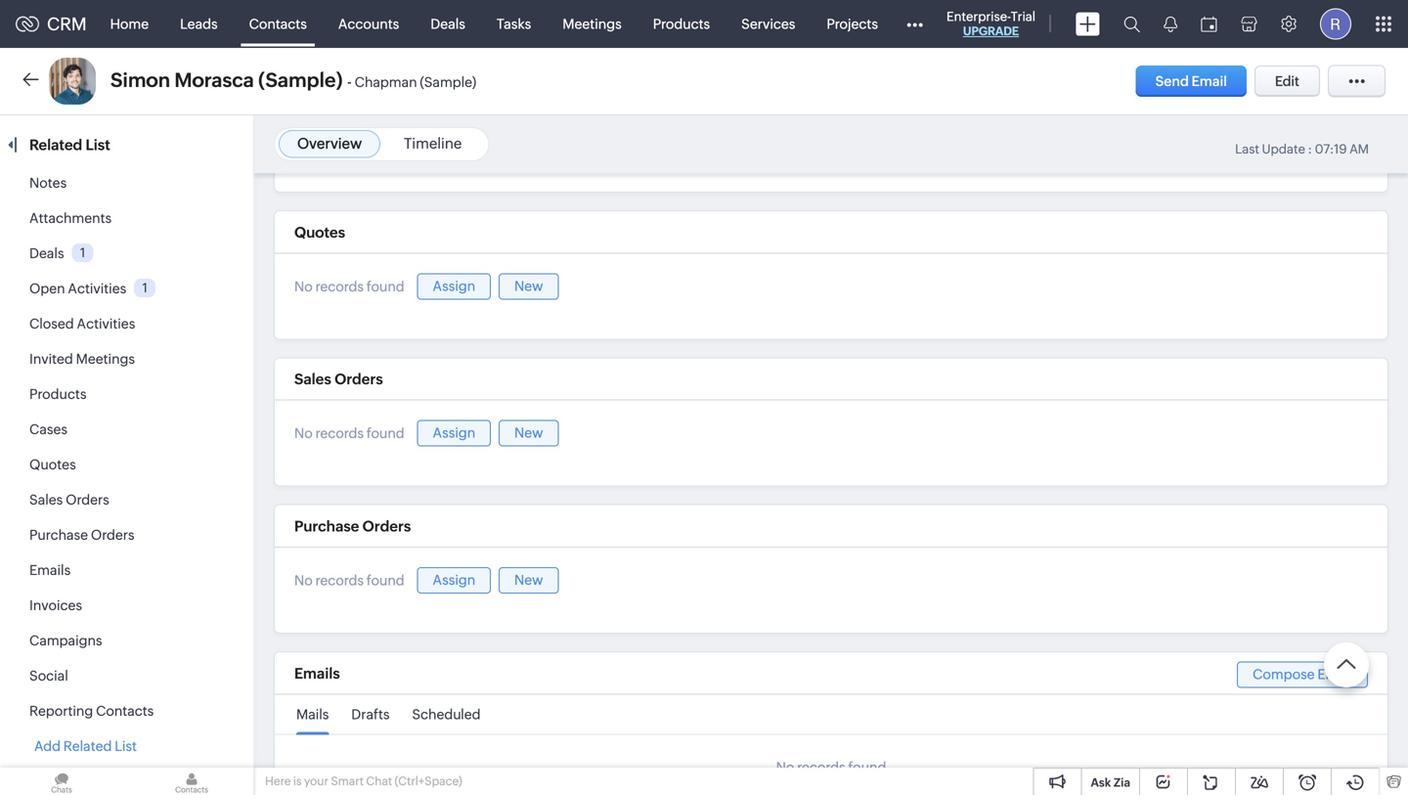 Task type: vqa. For each thing, say whether or not it's contained in the screenshot.
leftmost Sales
yes



Task type: locate. For each thing, give the bounding box(es) containing it.
assign
[[433, 278, 476, 294], [433, 425, 476, 441], [433, 572, 476, 588]]

1 vertical spatial assign link
[[417, 420, 491, 447]]

upgrade
[[964, 24, 1020, 38]]

1 vertical spatial list
[[115, 739, 137, 754]]

0 horizontal spatial emails
[[29, 563, 71, 578]]

1 assign link from the top
[[417, 273, 491, 300]]

3 assign from the top
[[433, 572, 476, 588]]

1 up the open activities
[[80, 245, 85, 260]]

1 vertical spatial deals
[[29, 246, 64, 261]]

deals left tasks
[[431, 16, 466, 32]]

1 horizontal spatial sales
[[294, 371, 331, 388]]

1 new from the top
[[515, 278, 543, 294]]

contacts up simon morasca (sample) - chapman (sample) at the top left of page
[[249, 16, 307, 32]]

edit
[[1276, 73, 1300, 89]]

campaigns
[[29, 633, 102, 649]]

0 horizontal spatial contacts
[[96, 703, 154, 719]]

1 vertical spatial new
[[515, 425, 543, 441]]

compose
[[1253, 667, 1315, 682]]

purchase
[[294, 518, 359, 535], [29, 527, 88, 543]]

list up "attachments" in the left top of the page
[[86, 136, 110, 154]]

0 vertical spatial new link
[[499, 273, 559, 300]]

no records found
[[294, 279, 405, 294], [294, 426, 405, 441], [294, 573, 405, 588], [776, 759, 887, 775]]

0 horizontal spatial quotes
[[29, 457, 76, 473]]

0 vertical spatial products link
[[638, 0, 726, 47]]

3 assign link from the top
[[417, 567, 491, 594]]

purchase orders
[[294, 518, 411, 535], [29, 527, 135, 543]]

quotes down cases
[[29, 457, 76, 473]]

projects
[[827, 16, 879, 32]]

timeline
[[404, 135, 462, 152]]

0 vertical spatial contacts
[[249, 16, 307, 32]]

home
[[110, 16, 149, 32]]

0 horizontal spatial deals link
[[29, 246, 64, 261]]

no
[[294, 279, 313, 294], [294, 426, 313, 441], [294, 573, 313, 588], [776, 759, 795, 775]]

emails up mails on the left bottom
[[294, 665, 340, 682]]

deals up open
[[29, 246, 64, 261]]

no for purchase orders
[[294, 573, 313, 588]]

1 assign from the top
[[433, 278, 476, 294]]

0 horizontal spatial deals
[[29, 246, 64, 261]]

activities up "closed activities" link
[[68, 281, 126, 296]]

contacts
[[249, 16, 307, 32], [96, 703, 154, 719]]

0 vertical spatial list
[[86, 136, 110, 154]]

related down reporting contacts
[[63, 739, 112, 754]]

0 vertical spatial assign
[[433, 278, 476, 294]]

enterprise-
[[947, 9, 1011, 24]]

1 vertical spatial products link
[[29, 386, 87, 402]]

ask zia
[[1091, 776, 1131, 790]]

0 vertical spatial meetings
[[563, 16, 622, 32]]

2 assign link from the top
[[417, 420, 491, 447]]

email right the send on the top of page
[[1192, 73, 1228, 89]]

0 horizontal spatial email
[[1192, 73, 1228, 89]]

(sample) right the chapman at the top left of page
[[420, 74, 477, 90]]

overview
[[297, 135, 362, 152]]

1 vertical spatial sales
[[29, 492, 63, 508]]

(sample) left -
[[258, 69, 343, 91]]

1 vertical spatial assign
[[433, 425, 476, 441]]

accounts
[[338, 16, 399, 32]]

mails
[[296, 707, 329, 722]]

calendar image
[[1201, 16, 1218, 32]]

1 horizontal spatial (sample)
[[420, 74, 477, 90]]

found
[[367, 279, 405, 294], [367, 426, 405, 441], [367, 573, 405, 588], [849, 759, 887, 775]]

cases
[[29, 422, 68, 437]]

1 vertical spatial activities
[[77, 316, 135, 332]]

attachments
[[29, 210, 112, 226]]

records
[[316, 279, 364, 294], [316, 426, 364, 441], [316, 573, 364, 588], [798, 759, 846, 775]]

0 vertical spatial 1
[[80, 245, 85, 260]]

1 horizontal spatial deals
[[431, 16, 466, 32]]

1 horizontal spatial products link
[[638, 0, 726, 47]]

assign for purchase orders
[[433, 572, 476, 588]]

0 vertical spatial activities
[[68, 281, 126, 296]]

quotes
[[294, 224, 345, 241], [29, 457, 76, 473]]

email
[[1192, 73, 1228, 89], [1318, 667, 1353, 682]]

assign link
[[417, 273, 491, 300], [417, 420, 491, 447], [417, 567, 491, 594]]

closed activities
[[29, 316, 135, 332]]

1 horizontal spatial quotes
[[294, 224, 345, 241]]

0 vertical spatial new
[[515, 278, 543, 294]]

no records found for quotes
[[294, 279, 405, 294]]

products down invited
[[29, 386, 87, 402]]

chapman (sample) link
[[355, 74, 477, 90]]

attachments link
[[29, 210, 112, 226]]

contacts image
[[130, 768, 253, 795]]

assign link for quotes
[[417, 273, 491, 300]]

simon morasca (sample) - chapman (sample)
[[111, 69, 477, 91]]

1 vertical spatial new link
[[499, 420, 559, 447]]

drafts
[[351, 707, 390, 722]]

meetings link
[[547, 0, 638, 47]]

1 for open activities
[[142, 281, 148, 295]]

meetings
[[563, 16, 622, 32], [76, 351, 135, 367]]

0 vertical spatial email
[[1192, 73, 1228, 89]]

new
[[515, 278, 543, 294], [515, 425, 543, 441], [515, 572, 543, 588]]

leads link
[[164, 0, 233, 47]]

0 horizontal spatial (sample)
[[258, 69, 343, 91]]

ask
[[1091, 776, 1112, 790]]

2 vertical spatial new
[[515, 572, 543, 588]]

meetings down "closed activities" link
[[76, 351, 135, 367]]

purchase orders link
[[29, 527, 135, 543]]

related up notes "link"
[[29, 136, 82, 154]]

deals link left tasks
[[415, 0, 481, 47]]

3 new from the top
[[515, 572, 543, 588]]

found for quotes
[[367, 279, 405, 294]]

1 vertical spatial emails
[[294, 665, 340, 682]]

list
[[86, 136, 110, 154], [115, 739, 137, 754]]

deals link
[[415, 0, 481, 47], [29, 246, 64, 261]]

reporting contacts
[[29, 703, 154, 719]]

email right compose
[[1318, 667, 1353, 682]]

social link
[[29, 668, 68, 684]]

timeline link
[[404, 135, 462, 152]]

quotes link
[[29, 457, 76, 473]]

0 vertical spatial products
[[653, 16, 710, 32]]

meetings right tasks
[[563, 16, 622, 32]]

crm link
[[16, 14, 87, 34]]

assign link for purchase orders
[[417, 567, 491, 594]]

deals
[[431, 16, 466, 32], [29, 246, 64, 261]]

2 vertical spatial new link
[[499, 567, 559, 594]]

1 new link from the top
[[499, 273, 559, 300]]

products left services
[[653, 16, 710, 32]]

products link down invited
[[29, 386, 87, 402]]

invited meetings
[[29, 351, 135, 367]]

new link
[[499, 273, 559, 300], [499, 420, 559, 447], [499, 567, 559, 594]]

2 assign from the top
[[433, 425, 476, 441]]

0 horizontal spatial sales
[[29, 492, 63, 508]]

found for purchase orders
[[367, 573, 405, 588]]

0 horizontal spatial 1
[[80, 245, 85, 260]]

products
[[653, 16, 710, 32], [29, 386, 87, 402]]

1 right the open activities
[[142, 281, 148, 295]]

logo image
[[16, 16, 39, 32]]

2 vertical spatial assign link
[[417, 567, 491, 594]]

sales orders link
[[29, 492, 109, 508]]

0 vertical spatial sales orders
[[294, 371, 383, 388]]

1 horizontal spatial sales orders
[[294, 371, 383, 388]]

products link left services
[[638, 0, 726, 47]]

emails link
[[29, 563, 71, 578]]

0 vertical spatial assign link
[[417, 273, 491, 300]]

email inside send email button
[[1192, 73, 1228, 89]]

1 horizontal spatial deals link
[[415, 0, 481, 47]]

2 new link from the top
[[499, 420, 559, 447]]

deals link up open
[[29, 246, 64, 261]]

sales orders
[[294, 371, 383, 388], [29, 492, 109, 508]]

list down reporting contacts
[[115, 739, 137, 754]]

orders
[[335, 371, 383, 388], [66, 492, 109, 508], [363, 518, 411, 535], [91, 527, 135, 543]]

related
[[29, 136, 82, 154], [63, 739, 112, 754]]

0 horizontal spatial products
[[29, 386, 87, 402]]

1 vertical spatial email
[[1318, 667, 1353, 682]]

1 horizontal spatial emails
[[294, 665, 340, 682]]

0 horizontal spatial meetings
[[76, 351, 135, 367]]

emails up invoices
[[29, 563, 71, 578]]

1 vertical spatial deals link
[[29, 246, 64, 261]]

2 vertical spatial assign
[[433, 572, 476, 588]]

0 horizontal spatial list
[[86, 136, 110, 154]]

1 vertical spatial sales orders
[[29, 492, 109, 508]]

open
[[29, 281, 65, 296]]

1 horizontal spatial contacts
[[249, 16, 307, 32]]

1 horizontal spatial 1
[[142, 281, 148, 295]]

1 horizontal spatial email
[[1318, 667, 1353, 682]]

products link
[[638, 0, 726, 47], [29, 386, 87, 402]]

smart
[[331, 775, 364, 788]]

3 new link from the top
[[499, 567, 559, 594]]

quotes down overview
[[294, 224, 345, 241]]

no records found for sales orders
[[294, 426, 405, 441]]

invited meetings link
[[29, 351, 135, 367]]

0 vertical spatial sales
[[294, 371, 331, 388]]

activities up invited meetings link
[[77, 316, 135, 332]]

0 vertical spatial quotes
[[294, 224, 345, 241]]

0 horizontal spatial purchase orders
[[29, 527, 135, 543]]

notes
[[29, 175, 67, 191]]

07:19
[[1315, 142, 1348, 157]]

chapman
[[355, 74, 417, 90]]

reporting
[[29, 703, 93, 719]]

0 horizontal spatial sales orders
[[29, 492, 109, 508]]

1 vertical spatial 1
[[142, 281, 148, 295]]

notes link
[[29, 175, 67, 191]]

emails
[[29, 563, 71, 578], [294, 665, 340, 682]]

last update : 07:19 am
[[1236, 142, 1370, 157]]

assign for quotes
[[433, 278, 476, 294]]

contacts up add related list
[[96, 703, 154, 719]]

2 new from the top
[[515, 425, 543, 441]]



Task type: describe. For each thing, give the bounding box(es) containing it.
-
[[347, 73, 352, 90]]

1 vertical spatial products
[[29, 386, 87, 402]]

:
[[1309, 142, 1313, 157]]

1 horizontal spatial products
[[653, 16, 710, 32]]

0 vertical spatial emails
[[29, 563, 71, 578]]

is
[[293, 775, 302, 788]]

0 vertical spatial deals link
[[415, 0, 481, 47]]

chats image
[[0, 768, 123, 795]]

crm
[[47, 14, 87, 34]]

signals image
[[1164, 16, 1178, 32]]

email for compose email
[[1318, 667, 1353, 682]]

add related list
[[34, 739, 137, 754]]

new link for sales orders
[[499, 420, 559, 447]]

new for quotes
[[515, 278, 543, 294]]

trial
[[1011, 9, 1036, 24]]

invoices
[[29, 598, 82, 613]]

activities for open activities
[[68, 281, 126, 296]]

morasca
[[175, 69, 254, 91]]

last
[[1236, 142, 1260, 157]]

0 horizontal spatial products link
[[29, 386, 87, 402]]

send email button
[[1136, 66, 1247, 97]]

chat
[[366, 775, 392, 788]]

1 horizontal spatial meetings
[[563, 16, 622, 32]]

related list
[[29, 136, 114, 154]]

1 vertical spatial quotes
[[29, 457, 76, 473]]

add
[[34, 739, 61, 754]]

(sample) inside simon morasca (sample) - chapman (sample)
[[420, 74, 477, 90]]

no for quotes
[[294, 279, 313, 294]]

found for sales orders
[[367, 426, 405, 441]]

social
[[29, 668, 68, 684]]

projects link
[[811, 0, 894, 47]]

send
[[1156, 73, 1190, 89]]

leads
[[180, 16, 218, 32]]

no records found for purchase orders
[[294, 573, 405, 588]]

records for sales orders
[[316, 426, 364, 441]]

invited
[[29, 351, 73, 367]]

profile image
[[1321, 8, 1352, 40]]

scheduled
[[412, 707, 481, 722]]

profile element
[[1309, 0, 1364, 47]]

0 vertical spatial related
[[29, 136, 82, 154]]

activities for closed activities
[[77, 316, 135, 332]]

here
[[265, 775, 291, 788]]

open activities link
[[29, 281, 126, 296]]

send email
[[1156, 73, 1228, 89]]

no for sales orders
[[294, 426, 313, 441]]

reporting contacts link
[[29, 703, 154, 719]]

assign link for sales orders
[[417, 420, 491, 447]]

zia
[[1114, 776, 1131, 790]]

accounts link
[[323, 0, 415, 47]]

closed
[[29, 316, 74, 332]]

home link
[[94, 0, 164, 47]]

1 horizontal spatial purchase orders
[[294, 518, 411, 535]]

(ctrl+space)
[[395, 775, 463, 788]]

campaigns link
[[29, 633, 102, 649]]

here is your smart chat (ctrl+space)
[[265, 775, 463, 788]]

contacts link
[[233, 0, 323, 47]]

1 vertical spatial contacts
[[96, 703, 154, 719]]

signals element
[[1152, 0, 1190, 48]]

your
[[304, 775, 329, 788]]

Other Modules field
[[894, 8, 936, 40]]

1 vertical spatial related
[[63, 739, 112, 754]]

simon
[[111, 69, 170, 91]]

services link
[[726, 0, 811, 47]]

search element
[[1112, 0, 1152, 48]]

update
[[1263, 142, 1306, 157]]

records for purchase orders
[[316, 573, 364, 588]]

0 horizontal spatial purchase
[[29, 527, 88, 543]]

compose email
[[1253, 667, 1353, 682]]

1 horizontal spatial purchase
[[294, 518, 359, 535]]

edit button
[[1255, 66, 1321, 97]]

invoices link
[[29, 598, 82, 613]]

tasks link
[[481, 0, 547, 47]]

open activities
[[29, 281, 126, 296]]

am
[[1350, 142, 1370, 157]]

new for sales orders
[[515, 425, 543, 441]]

1 horizontal spatial list
[[115, 739, 137, 754]]

assign for sales orders
[[433, 425, 476, 441]]

1 vertical spatial meetings
[[76, 351, 135, 367]]

records for quotes
[[316, 279, 364, 294]]

closed activities link
[[29, 316, 135, 332]]

0 vertical spatial deals
[[431, 16, 466, 32]]

cases link
[[29, 422, 68, 437]]

overview link
[[297, 135, 362, 152]]

enterprise-trial upgrade
[[947, 9, 1036, 38]]

create menu element
[[1064, 0, 1112, 47]]

new link for quotes
[[499, 273, 559, 300]]

tasks
[[497, 16, 532, 32]]

contacts inside "link"
[[249, 16, 307, 32]]

services
[[742, 16, 796, 32]]

create menu image
[[1076, 12, 1101, 36]]

new link for purchase orders
[[499, 567, 559, 594]]

1 for deals
[[80, 245, 85, 260]]

email for send email
[[1192, 73, 1228, 89]]

search image
[[1124, 16, 1141, 32]]

new for purchase orders
[[515, 572, 543, 588]]



